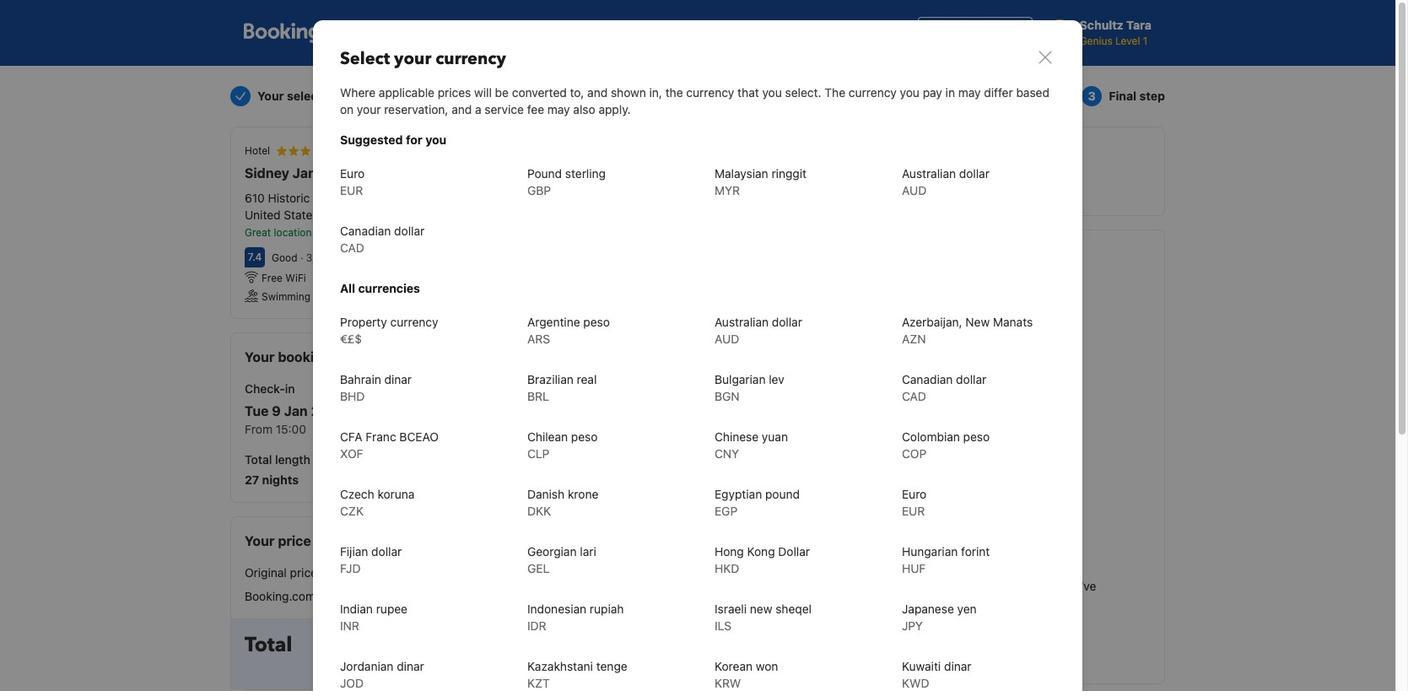 Task type: vqa. For each thing, say whether or not it's contained in the screenshot.


Task type: locate. For each thing, give the bounding box(es) containing it.
1 vertical spatial may
[[548, 102, 570, 116]]

and right "to,"
[[587, 85, 608, 100]]

0 vertical spatial aud
[[902, 183, 927, 197]]

details left select.
[[720, 89, 759, 103]]

1 vertical spatial details
[[334, 349, 378, 365]]

total down booking.com
[[245, 631, 292, 659]]

danish krone dkk
[[527, 487, 599, 518]]

and left a
[[452, 102, 472, 116]]

manats
[[993, 315, 1033, 329]]

0 vertical spatial total
[[245, 452, 272, 467]]

pool
[[313, 290, 334, 303]]

your for your details
[[690, 89, 717, 103]]

2 check- from the left
[[373, 381, 413, 396]]

0 vertical spatial details
[[720, 89, 759, 103]]

based
[[1016, 85, 1050, 100]]

cad
[[340, 240, 364, 255], [902, 389, 926, 403]]

lodge
[[403, 165, 444, 181]]

dinar inside kuwaiti dinar kwd
[[944, 659, 972, 673]]

and inside the total includes taxes and charges
[[447, 660, 467, 674]]

0 horizontal spatial check-
[[245, 381, 285, 396]]

2 total from the top
[[245, 631, 292, 659]]

may left differ
[[958, 85, 981, 100]]

1 vertical spatial price
[[290, 565, 317, 580]]

2024
[[311, 403, 346, 419]]

0 horizontal spatial pay
[[596, 179, 615, 193]]

1 check- from the left
[[245, 381, 285, 396]]

check- right 'bhd'
[[373, 381, 413, 396]]

1 horizontal spatial eur
[[902, 504, 925, 518]]

2 horizontal spatial your
[[949, 25, 974, 40]]

pay down list
[[923, 85, 943, 100]]

shown
[[611, 85, 646, 100]]

be
[[495, 85, 509, 100]]

won
[[756, 659, 778, 673]]

eur up hungarian
[[902, 504, 925, 518]]

1 vertical spatial australian dollar aud
[[715, 315, 802, 346]]

cad down 8.4
[[340, 240, 364, 255]]

peso inside chilean peso clp
[[571, 430, 598, 444]]

you right when
[[651, 179, 671, 193]]

1 vertical spatial your
[[394, 47, 431, 70]]

you'll
[[563, 179, 592, 193]]

check-out
[[373, 381, 431, 396]]

in up jan at the left
[[285, 381, 295, 396]]

select your currency
[[340, 47, 506, 70]]

0 horizontal spatial canadian
[[340, 224, 391, 238]]

korean won krw
[[715, 659, 778, 690]]

bulgarian
[[715, 372, 766, 386]]

your right list
[[949, 25, 974, 40]]

bahrain
[[340, 372, 381, 386]]

0 vertical spatial canadian dollar cad
[[340, 224, 425, 255]]

check- inside check-in tue 9 jan 2024 from 15:00
[[245, 381, 285, 396]]

you right that
[[762, 85, 782, 100]]

rupiah
[[590, 602, 624, 616]]

9
[[272, 403, 281, 419]]

1 horizontal spatial may
[[958, 85, 981, 100]]

that
[[738, 85, 759, 100]]

0 horizontal spatial your
[[357, 102, 381, 116]]

new
[[966, 315, 990, 329]]

0 horizontal spatial australian
[[715, 315, 769, 329]]

pay left when
[[596, 179, 615, 193]]

usd button
[[674, 13, 722, 53]]

jordanian
[[340, 659, 394, 673]]

prices
[[438, 85, 471, 100]]

usd
[[684, 25, 712, 41]]

bgn
[[715, 389, 740, 403]]

euro eur right james
[[340, 166, 365, 197]]

pay
[[923, 85, 943, 100], [596, 179, 615, 193]]

1 horizontal spatial in
[[946, 85, 955, 100]]

currency
[[436, 47, 506, 70], [686, 85, 735, 100], [849, 85, 897, 100], [390, 315, 438, 329]]

chinese yuan cny
[[715, 430, 788, 461]]

in inside check-in tue 9 jan 2024 from 15:00
[[285, 381, 295, 396]]

details
[[720, 89, 759, 103], [334, 349, 378, 365]]

in left differ
[[946, 85, 955, 100]]

—
[[315, 226, 323, 239]]

price for original
[[290, 565, 317, 580]]

check- up tue
[[245, 381, 285, 396]]

japanese
[[902, 602, 954, 616]]

may
[[958, 85, 981, 100], [548, 102, 570, 116]]

and right taxes
[[447, 660, 467, 674]]

koruna
[[378, 487, 415, 501]]

step
[[1140, 89, 1165, 103]]

free wifi
[[262, 272, 306, 284]]

dinar for jordanian dinar jod
[[397, 659, 424, 673]]

schultz tara genius level 1
[[1080, 18, 1152, 47]]

1 horizontal spatial pay
[[923, 85, 943, 100]]

dinar left out on the bottom left of the page
[[384, 372, 412, 386]]

your for your price summary
[[245, 533, 275, 549]]

location
[[274, 226, 312, 239]]

0 vertical spatial cad
[[340, 240, 364, 255]]

cad up colombian
[[902, 389, 926, 403]]

1 vertical spatial pay
[[596, 179, 615, 193]]

1 horizontal spatial check-
[[373, 381, 413, 396]]

peso for colombian peso cop
[[963, 430, 990, 444]]

euro right james
[[340, 166, 365, 181]]

1 vertical spatial and
[[452, 102, 472, 116]]

0 horizontal spatial may
[[548, 102, 570, 116]]

selection
[[287, 89, 340, 103]]

cny
[[715, 446, 739, 461]]

apply.
[[599, 102, 631, 116]]

fijian dollar fjd
[[340, 544, 402, 576]]

dinar
[[384, 372, 412, 386], [397, 659, 424, 673], [944, 659, 972, 673]]

0 horizontal spatial eur
[[340, 183, 363, 197]]

0 vertical spatial australian dollar aud
[[902, 166, 990, 197]]

1 horizontal spatial australian dollar aud
[[902, 166, 990, 197]]

eur down sidney james mountain lodge
[[340, 183, 363, 197]]

peso right colombian
[[963, 430, 990, 444]]

krw
[[715, 676, 741, 690]]

chilean
[[527, 430, 568, 444]]

tue
[[245, 403, 269, 419]]

0 vertical spatial australian
[[902, 166, 956, 181]]

price up original price
[[278, 533, 311, 549]]

dkk
[[527, 504, 551, 518]]

0 vertical spatial price
[[278, 533, 311, 549]]

total inside total length of stay: 27 nights
[[245, 452, 272, 467]]

peso inside argentine peso ars
[[583, 315, 610, 329]]

0 horizontal spatial canadian dollar cad
[[340, 224, 425, 255]]

jordanian dinar jod
[[340, 659, 424, 690]]

1 vertical spatial canadian dollar cad
[[902, 372, 987, 403]]

0 horizontal spatial australian dollar aud
[[715, 315, 802, 346]]

3,857
[[306, 251, 333, 264]]

free
[[262, 272, 283, 284]]

1 total from the top
[[245, 452, 272, 467]]

brazilian real brl
[[527, 372, 597, 403]]

3
[[1088, 89, 1096, 103]]

0 horizontal spatial in
[[285, 381, 295, 396]]

canadian dollar cad up colombian
[[902, 372, 987, 403]]

this
[[728, 179, 748, 193]]

0 vertical spatial pay
[[923, 85, 943, 100]]

canadian down 'azn'
[[902, 372, 953, 386]]

good · 3,857 reviews
[[272, 251, 372, 264]]

0 vertical spatial in
[[946, 85, 955, 100]]

includes
[[366, 660, 412, 674]]

2 vertical spatial and
[[447, 660, 467, 674]]

your right the
[[690, 89, 717, 103]]

kuwaiti
[[902, 659, 941, 673]]

peso for chilean peso clp
[[571, 430, 598, 444]]

czech
[[340, 487, 374, 501]]

euro eur down cop
[[902, 487, 927, 518]]

1 horizontal spatial australian
[[902, 166, 956, 181]]

tara
[[1127, 18, 1152, 32]]

1 horizontal spatial aud
[[902, 183, 927, 197]]

0 horizontal spatial details
[[334, 349, 378, 365]]

hotel
[[245, 144, 270, 157]]

peso right argentine
[[583, 315, 610, 329]]

cfa franc bceao xof
[[340, 430, 439, 461]]

eur
[[340, 183, 363, 197], [902, 504, 925, 518]]

converted
[[512, 85, 567, 100]]

in,
[[649, 85, 662, 100]]

your left booking
[[245, 349, 275, 365]]

0 vertical spatial eur
[[340, 183, 363, 197]]

canadian dollar cad up all currencies
[[340, 224, 425, 255]]

0 horizontal spatial aud
[[715, 332, 739, 346]]

yen
[[957, 602, 977, 616]]

canadian up reviews
[[340, 224, 391, 238]]

new
[[750, 602, 772, 616]]

7.4
[[248, 251, 262, 263]]

may right the fee
[[548, 102, 570, 116]]

your up applicable
[[394, 47, 431, 70]]

in
[[946, 85, 955, 100], [285, 381, 295, 396]]

1 horizontal spatial details
[[720, 89, 759, 103]]

1 vertical spatial in
[[285, 381, 295, 396]]

price up booking.com pays
[[290, 565, 317, 580]]

euro eur
[[340, 166, 365, 197], [902, 487, 927, 518]]

1 vertical spatial aud
[[715, 332, 739, 346]]

1 vertical spatial euro eur
[[902, 487, 927, 518]]

1 vertical spatial total
[[245, 631, 292, 659]]

details down €£$
[[334, 349, 378, 365]]

kzt
[[527, 676, 550, 690]]

your up original
[[245, 533, 275, 549]]

dinar inside the jordanian dinar jod
[[397, 659, 424, 673]]

dinar right "jordanian"
[[397, 659, 424, 673]]

total includes taxes and charges
[[245, 631, 514, 674]]

hong
[[715, 544, 744, 559]]

0 horizontal spatial euro
[[340, 166, 365, 181]]

1 vertical spatial canadian
[[902, 372, 953, 386]]

dinar right kuwaiti
[[944, 659, 972, 673]]

your left the selection at the left top of page
[[257, 89, 284, 103]]

you right the
[[900, 85, 920, 100]]

1 horizontal spatial euro
[[902, 487, 927, 501]]

james
[[293, 165, 336, 181]]

0 vertical spatial euro
[[340, 166, 365, 181]]

euro down cop
[[902, 487, 927, 501]]

aud
[[902, 183, 927, 197], [715, 332, 739, 346]]

peso inside colombian peso cop
[[963, 430, 990, 444]]

total for total
[[245, 631, 292, 659]]

dinar inside bahrain dinar bhd
[[384, 372, 412, 386]]

suggested for you
[[340, 132, 447, 147]]

2 vertical spatial your
[[357, 102, 381, 116]]

out
[[413, 381, 431, 396]]

1 horizontal spatial your
[[394, 47, 431, 70]]

pay inside where applicable prices will be converted to, and shown in, the currency that you select. the currency you pay in may differ based on your reservation, and a service fee may also apply.
[[923, 85, 943, 100]]

your down where on the top
[[357, 102, 381, 116]]

peso right chilean at the left
[[571, 430, 598, 444]]

czk
[[340, 504, 364, 518]]

total inside the total includes taxes and charges
[[245, 631, 292, 659]]

1 vertical spatial cad
[[902, 389, 926, 403]]

0 vertical spatial may
[[958, 85, 981, 100]]

0 vertical spatial your
[[949, 25, 974, 40]]

0 horizontal spatial euro eur
[[340, 166, 365, 197]]

total up '27'
[[245, 452, 272, 467]]

kong
[[747, 544, 775, 559]]

rated good element
[[272, 251, 297, 264]]



Task type: describe. For each thing, give the bounding box(es) containing it.
dollar inside fijian dollar fjd
[[371, 544, 402, 559]]

all currencies
[[340, 281, 420, 295]]

idr
[[527, 619, 547, 633]]

inr
[[340, 619, 359, 633]]

0 vertical spatial canadian
[[340, 224, 391, 238]]

kuwaiti dinar kwd
[[902, 659, 972, 690]]

georgian
[[527, 544, 577, 559]]

summary
[[314, 533, 376, 549]]

for
[[406, 132, 423, 147]]

level
[[1116, 35, 1140, 47]]

the
[[825, 85, 846, 100]]

until
[[373, 422, 398, 436]]

huf
[[902, 561, 926, 576]]

1 horizontal spatial cad
[[902, 389, 926, 403]]

booking.com pays
[[245, 589, 344, 603]]

malaysian ringgit myr
[[715, 166, 807, 197]]

complete
[[674, 179, 724, 193]]

dinar for bahrain dinar bhd
[[384, 372, 412, 386]]

ringgit
[[772, 166, 807, 181]]

bulgarian lev bgn
[[715, 372, 785, 403]]

your for property
[[949, 25, 974, 40]]

czech koruna czk
[[340, 487, 415, 518]]

list your property
[[925, 25, 1025, 40]]

select your currency dialog
[[313, 20, 1083, 691]]

on
[[340, 102, 354, 116]]

azn
[[902, 332, 926, 346]]

egp
[[715, 504, 738, 518]]

from
[[245, 422, 273, 436]]

to,
[[570, 85, 584, 100]]

danish
[[527, 487, 565, 501]]

27
[[245, 473, 259, 487]]

azerbaijan, new manats azn
[[902, 315, 1033, 346]]

argentine
[[527, 315, 580, 329]]

suggested
[[340, 132, 403, 147]]

when
[[618, 179, 648, 193]]

close the list of currencies image
[[1035, 47, 1056, 68]]

pound sterling gbp
[[527, 166, 606, 197]]

your for currency
[[394, 47, 431, 70]]

cop
[[902, 446, 927, 461]]

1 horizontal spatial euro eur
[[902, 487, 927, 518]]

list your property link
[[918, 17, 1033, 49]]

booking.com online hotel reservations image
[[244, 23, 365, 43]]

your inside where applicable prices will be converted to, and shown in, the currency that you select. the currency you pay in may differ based on your reservation, and a service fee may also apply.
[[357, 102, 381, 116]]

colombian
[[902, 430, 960, 444]]

1 horizontal spatial canadian
[[902, 372, 953, 386]]

sidney
[[245, 165, 289, 181]]

scored 7.4 element
[[245, 247, 265, 268]]

hungarian
[[902, 544, 958, 559]]

azerbaijan,
[[902, 315, 963, 329]]

indonesian rupiah idr
[[527, 602, 624, 633]]

check- for check-in tue 9 jan 2024 from 15:00
[[245, 381, 285, 396]]

kazakhstani
[[527, 659, 593, 673]]

malaysian
[[715, 166, 768, 181]]

jpy
[[902, 619, 923, 633]]

franc
[[366, 430, 396, 444]]

jan
[[284, 403, 308, 419]]

8.4
[[326, 226, 342, 239]]

pays
[[319, 589, 344, 603]]

0 horizontal spatial cad
[[340, 240, 364, 255]]

charges
[[471, 660, 514, 674]]

reservation,
[[384, 102, 448, 116]]

jod
[[340, 676, 364, 690]]

also
[[573, 102, 596, 116]]

final
[[1109, 89, 1137, 103]]

peso for argentine peso ars
[[583, 315, 610, 329]]

genius
[[1080, 35, 1113, 47]]

sidney james mountain lodge
[[245, 165, 444, 181]]

brl
[[527, 389, 549, 403]]

israeli new sheqel ils
[[715, 602, 812, 633]]

yuan
[[762, 430, 788, 444]]

fee
[[527, 102, 544, 116]]

dollar
[[778, 544, 810, 559]]

1 vertical spatial eur
[[902, 504, 925, 518]]

of
[[314, 452, 325, 467]]

your for your booking details
[[245, 349, 275, 365]]

dinar for kuwaiti dinar kwd
[[944, 659, 972, 673]]

total for total length of stay:
[[245, 452, 272, 467]]

argentine peso ars
[[527, 315, 610, 346]]

currency inside property currency €£$
[[390, 315, 438, 329]]

the
[[666, 85, 683, 100]]

schultz
[[1080, 18, 1124, 32]]

in inside where applicable prices will be converted to, and shown in, the currency that you select. the currency you pay in may differ based on your reservation, and a service fee may also apply.
[[946, 85, 955, 100]]

rupee
[[376, 602, 408, 616]]

0 vertical spatial euro eur
[[340, 166, 365, 197]]

where
[[340, 85, 376, 100]]

your for your selection
[[257, 89, 284, 103]]

brazilian
[[527, 372, 574, 386]]

hong kong dollar hkd
[[715, 544, 810, 576]]

check- for check-out
[[373, 381, 413, 396]]

krone
[[568, 487, 599, 501]]

1
[[1143, 35, 1148, 47]]

you'll pay when you complete this booking.
[[563, 179, 798, 193]]

georgian lari gel
[[527, 544, 596, 576]]

select
[[340, 47, 390, 70]]

chilean peso clp
[[527, 430, 598, 461]]

your selection
[[257, 89, 340, 103]]

service
[[485, 102, 524, 116]]

1 vertical spatial australian
[[715, 315, 769, 329]]

differ
[[984, 85, 1013, 100]]

indian
[[340, 602, 373, 616]]

check-in tue 9 jan 2024 from 15:00
[[245, 381, 346, 436]]

list
[[925, 25, 946, 40]]

indonesian
[[527, 602, 587, 616]]

1 horizontal spatial canadian dollar cad
[[902, 372, 987, 403]]

egyptian pound egp
[[715, 487, 800, 518]]

1 vertical spatial euro
[[902, 487, 927, 501]]

sterling
[[565, 166, 606, 181]]

0 vertical spatial and
[[587, 85, 608, 100]]

you right for
[[425, 132, 447, 147]]

price for your
[[278, 533, 311, 549]]

your booking details
[[245, 349, 378, 365]]



